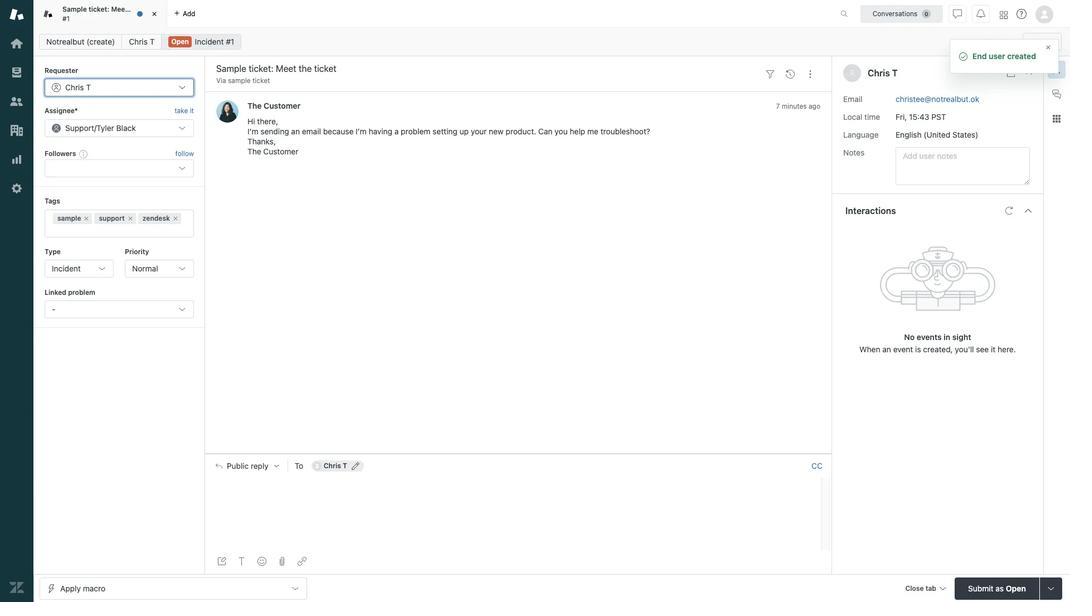 Task type: vqa. For each thing, say whether or not it's contained in the screenshot.
Task 'popup button'
no



Task type: locate. For each thing, give the bounding box(es) containing it.
ticket up the customer
[[253, 76, 270, 85]]

2 i'm from the left
[[356, 127, 367, 136]]

2 remove image from the left
[[127, 215, 134, 222]]

0 vertical spatial problem
[[401, 127, 431, 136]]

chris t up "time"
[[868, 68, 898, 78]]

remove image for sample
[[83, 215, 90, 222]]

your
[[471, 127, 487, 136]]

1 vertical spatial incident
[[52, 264, 81, 273]]

normal button
[[125, 260, 194, 278]]

open down add popup button
[[171, 37, 189, 46]]

#1 inside secondary element
[[226, 37, 234, 46]]

ticket
[[142, 5, 161, 13], [253, 76, 270, 85]]

problem down incident popup button
[[68, 288, 95, 297]]

it
[[190, 107, 194, 115], [992, 344, 996, 354]]

it right take
[[190, 107, 194, 115]]

christee@notrealbut.ok
[[896, 94, 980, 103]]

0 horizontal spatial close image
[[149, 8, 160, 20]]

customer up the there,
[[264, 101, 301, 111]]

filter image
[[766, 70, 775, 78]]

draft mode image
[[217, 557, 226, 566]]

7 minutes ago
[[777, 102, 821, 111]]

1 horizontal spatial close image
[[1046, 44, 1052, 50]]

#1 inside sample ticket: meet the ticket #1
[[62, 14, 70, 23]]

0 vertical spatial customer
[[264, 101, 301, 111]]

when
[[860, 344, 881, 354]]

1 horizontal spatial an
[[883, 344, 892, 354]]

1 horizontal spatial i'm
[[356, 127, 367, 136]]

1 horizontal spatial #1
[[226, 37, 234, 46]]

chris down the requester
[[65, 83, 84, 92]]

1 horizontal spatial sample
[[228, 76, 251, 85]]

1 vertical spatial the
[[248, 147, 261, 156]]

1 horizontal spatial problem
[[401, 127, 431, 136]]

remove image left support
[[83, 215, 90, 222]]

insert emojis image
[[258, 557, 267, 566]]

0 vertical spatial close image
[[149, 8, 160, 20]]

zendesk
[[143, 214, 170, 222]]

#1 up via
[[226, 37, 234, 46]]

ticket right the the
[[142, 5, 161, 13]]

#1 down sample
[[62, 14, 70, 23]]

organizations image
[[9, 123, 24, 138]]

0 vertical spatial the
[[248, 101, 262, 111]]

sending
[[261, 127, 289, 136]]

0 horizontal spatial open
[[171, 37, 189, 46]]

customer context image
[[1053, 65, 1062, 74]]

0 vertical spatial open
[[171, 37, 189, 46]]

7
[[777, 102, 780, 111]]

i'm left having at the top left of page
[[356, 127, 367, 136]]

add attachment image
[[278, 557, 287, 566]]

get started image
[[9, 36, 24, 51]]

customer down sending
[[263, 147, 299, 156]]

remove image for support
[[127, 215, 134, 222]]

macro
[[83, 584, 105, 593]]

follow button
[[175, 149, 194, 159]]

close image
[[149, 8, 160, 20], [1046, 44, 1052, 50]]

1 horizontal spatial open
[[1007, 584, 1027, 593]]

1 vertical spatial close image
[[1046, 44, 1052, 50]]

type
[[45, 247, 61, 256]]

1 remove image from the left
[[83, 215, 90, 222]]

sample down tags
[[57, 214, 81, 222]]

up
[[460, 127, 469, 136]]

close tab
[[906, 584, 937, 593]]

sample right via
[[228, 76, 251, 85]]

end user created
[[973, 51, 1037, 61]]

1 horizontal spatial it
[[992, 344, 996, 354]]

secondary element
[[33, 31, 1071, 53]]

0 vertical spatial an
[[291, 127, 300, 136]]

1 vertical spatial sample
[[57, 214, 81, 222]]

chris inside requester element
[[65, 83, 84, 92]]

incident for incident #1
[[195, 37, 224, 46]]

open inside secondary element
[[171, 37, 189, 46]]

ticket inside sample ticket: meet the ticket #1
[[142, 5, 161, 13]]

tab containing sample ticket: meet the ticket
[[33, 0, 167, 28]]

chris t
[[129, 37, 155, 46], [868, 68, 898, 78], [65, 83, 91, 92], [324, 462, 347, 470]]

problem right a
[[401, 127, 431, 136]]

t inside secondary element
[[150, 37, 155, 46]]

0 horizontal spatial i'm
[[248, 127, 259, 136]]

add button
[[167, 0, 202, 27]]

the down thanks,
[[248, 147, 261, 156]]

0 horizontal spatial #1
[[62, 14, 70, 23]]

close image
[[1025, 69, 1034, 78]]

tab
[[33, 0, 167, 28]]

zendesk support image
[[9, 7, 24, 22]]

problem
[[401, 127, 431, 136], [68, 288, 95, 297]]

1 vertical spatial an
[[883, 344, 892, 354]]

problem inside hi there, i'm sending an email because i'm having a problem setting up your new product. can you help me troubleshoot? thanks, the customer
[[401, 127, 431, 136]]

incident down the type
[[52, 264, 81, 273]]

the up "hi"
[[248, 101, 262, 111]]

sample
[[62, 5, 87, 13]]

format text image
[[238, 557, 246, 566]]

incident down add
[[195, 37, 224, 46]]

0 vertical spatial sample
[[228, 76, 251, 85]]

via
[[216, 76, 226, 85]]

public reply
[[227, 462, 269, 470]]

view more details image
[[1007, 69, 1016, 78]]

incident
[[195, 37, 224, 46], [52, 264, 81, 273]]

incident inside popup button
[[52, 264, 81, 273]]

black
[[116, 123, 136, 133]]

1 vertical spatial customer
[[263, 147, 299, 156]]

ticket:
[[89, 5, 109, 13]]

linked problem
[[45, 288, 95, 297]]

assignee*
[[45, 107, 78, 115]]

incident #1
[[195, 37, 234, 46]]

0 horizontal spatial remove image
[[83, 215, 90, 222]]

0 vertical spatial it
[[190, 107, 194, 115]]

it inside take it button
[[190, 107, 194, 115]]

here.
[[998, 344, 1017, 354]]

chris t down the the
[[129, 37, 155, 46]]

an
[[291, 127, 300, 136], [883, 344, 892, 354]]

submit
[[969, 584, 994, 593]]

i'm
[[248, 127, 259, 136], [356, 127, 367, 136]]

normal
[[132, 264, 158, 273]]

incident inside secondary element
[[195, 37, 224, 46]]

notifications image
[[977, 9, 986, 18]]

0 vertical spatial #1
[[62, 14, 70, 23]]

to
[[295, 461, 304, 470]]

i'm down "hi"
[[248, 127, 259, 136]]

user image
[[849, 70, 856, 76], [850, 70, 855, 76]]

priority
[[125, 247, 149, 256]]

hi
[[248, 117, 255, 126]]

0 vertical spatial ticket
[[142, 5, 161, 13]]

zendesk products image
[[1000, 11, 1008, 19]]

via sample ticket
[[216, 76, 270, 85]]

0 horizontal spatial an
[[291, 127, 300, 136]]

0 horizontal spatial problem
[[68, 288, 95, 297]]

public
[[227, 462, 249, 470]]

tyler
[[97, 123, 114, 133]]

chris down the the
[[129, 37, 148, 46]]

chris t down the requester
[[65, 83, 91, 92]]

it right see
[[992, 344, 996, 354]]

close image right the the
[[149, 8, 160, 20]]

1 horizontal spatial ticket
[[253, 76, 270, 85]]

0 horizontal spatial incident
[[52, 264, 81, 273]]

take it
[[175, 107, 194, 115]]

open right as
[[1007, 584, 1027, 593]]

(create)
[[87, 37, 115, 46]]

troubleshoot?
[[601, 127, 651, 136]]

remove image
[[83, 215, 90, 222], [127, 215, 134, 222]]

info on adding followers image
[[79, 149, 88, 158]]

chris right christee@notrealbut.ok icon
[[324, 462, 341, 470]]

0 horizontal spatial it
[[190, 107, 194, 115]]

help
[[570, 127, 586, 136]]

1 horizontal spatial incident
[[195, 37, 224, 46]]

linked
[[45, 288, 66, 297]]

cc
[[812, 461, 823, 470]]

1 vertical spatial it
[[992, 344, 996, 354]]

notes
[[844, 148, 865, 157]]

admin image
[[9, 181, 24, 196]]

0 horizontal spatial ticket
[[142, 5, 161, 13]]

you
[[555, 127, 568, 136]]

1 horizontal spatial remove image
[[127, 215, 134, 222]]

close image right next
[[1046, 44, 1052, 50]]

0 vertical spatial incident
[[195, 37, 224, 46]]

an left event
[[883, 344, 892, 354]]

1 i'm from the left
[[248, 127, 259, 136]]

1 vertical spatial #1
[[226, 37, 234, 46]]

-
[[52, 305, 55, 314]]

close
[[906, 584, 924, 593]]

2 the from the top
[[248, 147, 261, 156]]

english
[[896, 130, 922, 139]]

an left email
[[291, 127, 300, 136]]

chris
[[129, 37, 148, 46], [868, 68, 891, 78], [65, 83, 84, 92], [324, 462, 341, 470]]

chris t link
[[122, 34, 162, 50]]

minutes
[[782, 102, 807, 111]]

apply macro
[[60, 584, 105, 593]]

remove image right support
[[127, 215, 134, 222]]



Task type: describe. For each thing, give the bounding box(es) containing it.
having
[[369, 127, 393, 136]]

events image
[[786, 70, 795, 78]]

sight
[[953, 332, 972, 342]]

email
[[302, 127, 321, 136]]

reply
[[251, 462, 269, 470]]

a
[[395, 127, 399, 136]]

setting
[[433, 127, 458, 136]]

you'll
[[956, 344, 975, 354]]

notrealbut (create) button
[[39, 34, 122, 50]]

views image
[[9, 65, 24, 80]]

customer inside hi there, i'm sending an email because i'm having a problem setting up your new product. can you help me troubleshoot? thanks, the customer
[[263, 147, 299, 156]]

0 horizontal spatial sample
[[57, 214, 81, 222]]

take
[[175, 107, 188, 115]]

no events in sight when an event is created, you'll see it here.
[[860, 332, 1017, 354]]

apps image
[[1053, 114, 1062, 123]]

cc button
[[812, 461, 823, 471]]

notrealbut (create)
[[46, 37, 115, 46]]

me
[[588, 127, 599, 136]]

next
[[1030, 37, 1045, 46]]

user
[[989, 51, 1006, 61]]

meet
[[111, 5, 128, 13]]

local
[[844, 112, 863, 121]]

get help image
[[1017, 9, 1027, 19]]

1 vertical spatial problem
[[68, 288, 95, 297]]

ticket actions image
[[806, 70, 815, 78]]

local time
[[844, 112, 881, 121]]

thanks,
[[248, 137, 276, 146]]

avatar image
[[216, 101, 239, 123]]

end user created status
[[950, 39, 1060, 74]]

public reply button
[[206, 454, 288, 478]]

support
[[99, 214, 125, 222]]

chris t right christee@notrealbut.ok icon
[[324, 462, 347, 470]]

product.
[[506, 127, 537, 136]]

an inside no events in sight when an event is created, you'll see it here.
[[883, 344, 892, 354]]

event
[[894, 344, 914, 354]]

because
[[323, 127, 354, 136]]

hide composer image
[[514, 449, 523, 458]]

take it button
[[175, 106, 194, 117]]

time
[[865, 112, 881, 121]]

is
[[916, 344, 922, 354]]

incident button
[[45, 260, 114, 278]]

apply
[[60, 584, 81, 593]]

the inside hi there, i'm sending an email because i'm having a problem setting up your new product. can you help me troubleshoot? thanks, the customer
[[248, 147, 261, 156]]

the customer link
[[248, 101, 301, 111]]

an inside hi there, i'm sending an email because i'm having a problem setting up your new product. can you help me troubleshoot? thanks, the customer
[[291, 127, 300, 136]]

1 vertical spatial open
[[1007, 584, 1027, 593]]

assignee* element
[[45, 119, 194, 137]]

created
[[1008, 51, 1037, 61]]

add link (cmd k) image
[[298, 557, 307, 566]]

ago
[[809, 102, 821, 111]]

followers element
[[45, 160, 194, 177]]

in
[[944, 332, 951, 342]]

linked problem element
[[45, 301, 194, 319]]

the customer
[[248, 101, 301, 111]]

end
[[973, 51, 987, 61]]

can
[[539, 127, 553, 136]]

as
[[996, 584, 1004, 593]]

english (united states)
[[896, 130, 979, 139]]

close image inside tabs tab list
[[149, 8, 160, 20]]

1 vertical spatial ticket
[[253, 76, 270, 85]]

15:43
[[910, 112, 930, 121]]

chris inside secondary element
[[129, 37, 148, 46]]

next button
[[1023, 33, 1062, 51]]

/
[[94, 123, 97, 133]]

support
[[65, 123, 94, 133]]

language
[[844, 130, 879, 139]]

zendesk image
[[9, 581, 24, 595]]

reporting image
[[9, 152, 24, 167]]

there,
[[257, 117, 278, 126]]

pst
[[932, 112, 947, 121]]

(united
[[924, 130, 951, 139]]

the
[[130, 5, 140, 13]]

incident for incident
[[52, 264, 81, 273]]

chris t inside secondary element
[[129, 37, 155, 46]]

requester element
[[45, 79, 194, 97]]

chris t inside requester element
[[65, 83, 91, 92]]

christee@notrealbut.ok image
[[313, 462, 322, 470]]

add
[[183, 9, 195, 18]]

created,
[[924, 344, 953, 354]]

Subject field
[[214, 62, 758, 75]]

no
[[905, 332, 915, 342]]

interactions
[[846, 206, 897, 216]]

remove image
[[172, 215, 179, 222]]

7 minutes ago text field
[[777, 102, 821, 111]]

chris up "time"
[[868, 68, 891, 78]]

main element
[[0, 0, 33, 602]]

tabs tab list
[[33, 0, 829, 28]]

customers image
[[9, 94, 24, 109]]

sample ticket: meet the ticket #1
[[62, 5, 161, 23]]

support / tyler black
[[65, 123, 136, 133]]

submit as open
[[969, 584, 1027, 593]]

hi there, i'm sending an email because i'm having a problem setting up your new product. can you help me troubleshoot? thanks, the customer
[[248, 117, 651, 156]]

notrealbut
[[46, 37, 84, 46]]

button displays agent's chat status as invisible. image
[[954, 9, 963, 18]]

see
[[977, 344, 989, 354]]

1 the from the top
[[248, 101, 262, 111]]

followers
[[45, 149, 76, 158]]

requester
[[45, 66, 78, 75]]

events
[[917, 332, 942, 342]]

displays possible ticket submission types image
[[1047, 584, 1056, 593]]

Add user notes text field
[[896, 147, 1031, 185]]

fri,
[[896, 112, 908, 121]]

tags
[[45, 197, 60, 205]]

it inside no events in sight when an event is created, you'll see it here.
[[992, 344, 996, 354]]

new
[[489, 127, 504, 136]]

edit user image
[[352, 462, 360, 470]]

tab
[[926, 584, 937, 593]]

close tab button
[[901, 577, 951, 601]]

close image inside end user created "status"
[[1046, 44, 1052, 50]]



